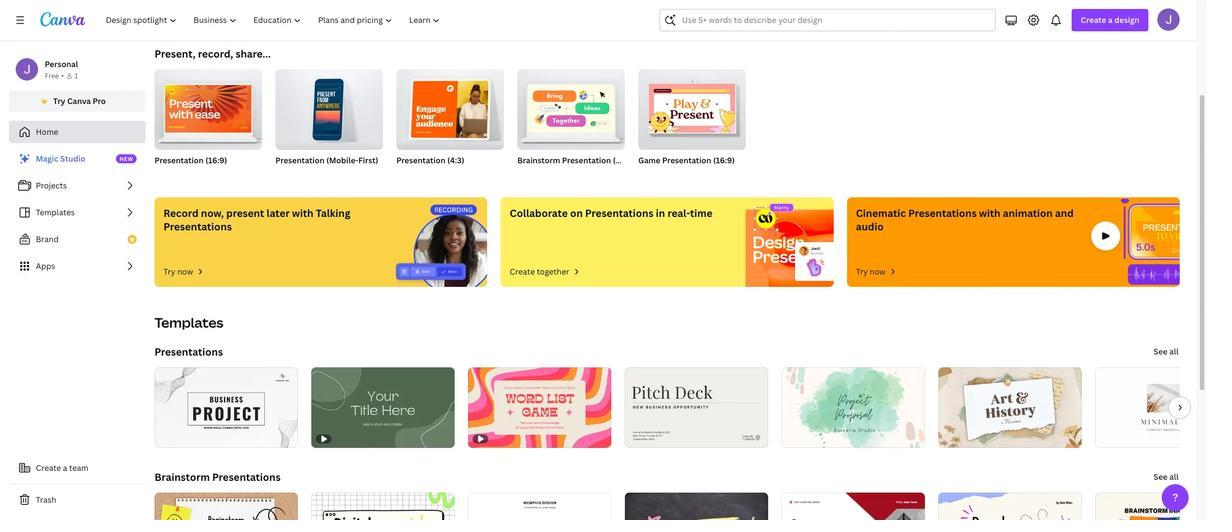 Task type: describe. For each thing, give the bounding box(es) containing it.
try now for record now, present later with talking presentations
[[164, 267, 193, 277]]

audio
[[856, 220, 884, 234]]

create a design
[[1081, 15, 1140, 25]]

try now for cinematic presentations with animation and audio
[[856, 267, 886, 277]]

list containing magic studio
[[9, 148, 146, 278]]

presentation (16:9) group
[[155, 65, 262, 180]]

record now, present later with talking presentations
[[164, 207, 350, 234]]

presentation inside game presentation (16:9) 1920 × 1080 px
[[662, 155, 712, 166]]

try inside 'button'
[[53, 96, 65, 106]]

brainstorm presentation (16:9) 1920 × 1080 px
[[518, 155, 635, 179]]

brainstorm presentations
[[155, 471, 281, 484]]

now for cinematic presentations with animation and audio
[[870, 267, 886, 277]]

and
[[1055, 207, 1074, 220]]

later
[[267, 207, 290, 220]]

websites
[[841, 11, 870, 20]]

0 vertical spatial templates
[[36, 207, 75, 218]]

collaborate
[[510, 207, 568, 220]]

game presentation (16:9) 1920 × 1080 px
[[639, 155, 735, 179]]

create for create a team
[[36, 463, 61, 474]]

canva
[[67, 96, 91, 106]]

magic
[[36, 153, 58, 164]]

presentations inside the cinematic presentations with animation and audio
[[909, 207, 977, 220]]

you
[[417, 11, 429, 20]]

1920 inside "brainstorm presentation (16:9) 1920 × 1080 px"
[[518, 170, 534, 179]]

presentation (16:9) 1920 × 1080 px
[[155, 155, 227, 179]]

(16:9) for brainstorm presentation (16:9)
[[613, 155, 635, 166]]

try canva pro
[[53, 96, 106, 106]]

for you
[[404, 11, 429, 20]]

with inside the cinematic presentations with animation and audio
[[979, 207, 1001, 220]]

presentations inside record now, present later with talking presentations
[[164, 220, 232, 234]]

try canva pro button
[[9, 91, 146, 112]]

free •
[[45, 71, 64, 81]]

presentation (mobile-first) group
[[276, 65, 383, 180]]

on
[[570, 207, 583, 220]]

print
[[769, 11, 785, 20]]

present, record, share...
[[155, 47, 271, 60]]

1080 inside game presentation (16:9) 1920 × 1080 px
[[661, 170, 678, 179]]

videos
[[719, 11, 741, 20]]

brainstorm presentations link
[[155, 471, 281, 484]]

cinematic
[[856, 207, 906, 220]]

pro
[[93, 96, 106, 106]]

(4:3)
[[447, 155, 464, 166]]

group for presentation (16:9)
[[155, 65, 262, 150]]

real-
[[668, 207, 690, 220]]

1080 inside "brainstorm presentation (16:9) 1920 × 1080 px"
[[540, 170, 557, 179]]

more button
[[905, 0, 932, 29]]

in
[[656, 207, 665, 220]]

create a design button
[[1072, 9, 1149, 31]]

collaborate on presentations in real-time
[[510, 207, 713, 220]]

trash
[[36, 495, 56, 506]]

presentation for presentation (4:3)
[[397, 155, 446, 166]]

more
[[910, 11, 927, 20]]

group for presentation (4:3)
[[397, 65, 504, 150]]

see all link for brainstorm presentations
[[1153, 467, 1180, 489]]

see all for brainstorm presentations
[[1154, 472, 1179, 483]]

all for presentations
[[1170, 347, 1179, 357]]

now,
[[201, 207, 224, 220]]

animation
[[1003, 207, 1053, 220]]

create a team button
[[9, 458, 146, 480]]

print products button
[[769, 0, 816, 29]]

design
[[1115, 15, 1140, 25]]

group for game presentation (16:9)
[[639, 65, 746, 150]]

all for brainstorm presentations
[[1170, 472, 1179, 483]]

see for brainstorm presentations
[[1154, 472, 1168, 483]]

videos button
[[717, 0, 744, 29]]

record
[[164, 207, 199, 220]]

create for create together
[[510, 267, 535, 277]]

magic studio
[[36, 153, 85, 164]]

time
[[690, 207, 713, 220]]

Search search field
[[682, 10, 974, 31]]

studio
[[60, 153, 85, 164]]

brainstorm for brainstorm presentations
[[155, 471, 210, 484]]

(16:9) for game presentation (16:9)
[[713, 155, 735, 166]]

first)
[[359, 155, 378, 166]]

× for game
[[656, 170, 659, 179]]

a for team
[[63, 463, 67, 474]]

for you button
[[403, 0, 430, 29]]

1080 inside presentation (mobile-first) 1080 × 1920 px
[[276, 170, 293, 179]]

1920 inside presentation (16:9) 1920 × 1080 px
[[155, 170, 171, 179]]

websites button
[[841, 0, 870, 29]]



Task type: locate. For each thing, give the bounding box(es) containing it.
templates
[[36, 207, 75, 218], [155, 314, 224, 332]]

now
[[177, 267, 193, 277], [870, 267, 886, 277]]

share...
[[236, 47, 271, 60]]

see for presentations
[[1154, 347, 1168, 357]]

presentation for presentation (mobile-first) 1080 × 1920 px
[[276, 155, 325, 166]]

0 horizontal spatial (16:9)
[[205, 155, 227, 166]]

0 vertical spatial see all
[[1154, 347, 1179, 357]]

2 presentation from the left
[[276, 155, 325, 166]]

1920
[[155, 170, 171, 179], [299, 170, 315, 179], [518, 170, 534, 179], [639, 170, 655, 179]]

apps link
[[9, 255, 146, 278]]

1920 inside game presentation (16:9) 1920 × 1080 px
[[639, 170, 655, 179]]

products
[[787, 11, 816, 20]]

0 vertical spatial brainstorm
[[518, 155, 560, 166]]

record,
[[198, 47, 233, 60]]

create a team
[[36, 463, 88, 474]]

(16:9) inside game presentation (16:9) 1920 × 1080 px
[[713, 155, 735, 166]]

social media
[[647, 11, 688, 20]]

talking
[[316, 207, 350, 220]]

1 1080 from the left
[[177, 170, 194, 179]]

1 vertical spatial all
[[1170, 472, 1179, 483]]

0 horizontal spatial try now
[[164, 267, 193, 277]]

group inside 'brainstorm presentation (16:9)' group
[[518, 65, 625, 150]]

see
[[1154, 347, 1168, 357], [1154, 472, 1168, 483]]

1 now from the left
[[177, 267, 193, 277]]

try for cinematic presentations with animation and audio
[[856, 267, 868, 277]]

presentation right new
[[155, 155, 204, 166]]

1 see all from the top
[[1154, 347, 1179, 357]]

presentation (4:3) group
[[397, 65, 504, 180]]

1080 inside presentation (16:9) 1920 × 1080 px
[[177, 170, 194, 179]]

2 1920 from the left
[[299, 170, 315, 179]]

1
[[74, 71, 78, 81]]

0 horizontal spatial create
[[36, 463, 61, 474]]

presentation inside "brainstorm presentation (16:9) 1920 × 1080 px"
[[562, 155, 611, 166]]

2 horizontal spatial create
[[1081, 15, 1107, 25]]

px up 'now,'
[[196, 170, 203, 179]]

× inside game presentation (16:9) 1920 × 1080 px
[[656, 170, 659, 179]]

brand
[[36, 234, 59, 245]]

a inside dropdown button
[[1108, 15, 1113, 25]]

× inside presentation (mobile-first) 1080 × 1920 px
[[294, 170, 297, 179]]

presentation inside presentation (mobile-first) 1080 × 1920 px
[[276, 155, 325, 166]]

4 1080 from the left
[[661, 170, 678, 179]]

1 (16:9) from the left
[[205, 155, 227, 166]]

1 horizontal spatial with
[[979, 207, 1001, 220]]

2 all from the top
[[1170, 472, 1179, 483]]

2 vertical spatial create
[[36, 463, 61, 474]]

1080
[[177, 170, 194, 179], [276, 170, 293, 179], [540, 170, 557, 179], [661, 170, 678, 179]]

3 group from the left
[[397, 65, 504, 150]]

2 1080 from the left
[[276, 170, 293, 179]]

0 vertical spatial see
[[1154, 347, 1168, 357]]

•
[[61, 71, 64, 81]]

4 × from the left
[[656, 170, 659, 179]]

game
[[639, 155, 661, 166]]

× for brainstorm
[[535, 170, 538, 179]]

1080 up record
[[177, 170, 194, 179]]

create left together
[[510, 267, 535, 277]]

× inside presentation (16:9) 1920 × 1080 px
[[172, 170, 175, 179]]

home
[[36, 127, 58, 137]]

2 see from the top
[[1154, 472, 1168, 483]]

px inside presentation (16:9) 1920 × 1080 px
[[196, 170, 203, 179]]

px up real- at the right top
[[680, 170, 687, 179]]

(16:9) inside presentation (16:9) 1920 × 1080 px
[[205, 155, 227, 166]]

5 group from the left
[[639, 65, 746, 150]]

× inside "brainstorm presentation (16:9) 1920 × 1080 px"
[[535, 170, 538, 179]]

2 × from the left
[[294, 170, 297, 179]]

presentations link
[[155, 346, 223, 359]]

game presentation (16:9) group
[[639, 65, 746, 180]]

(mobile-
[[326, 155, 359, 166]]

1 group from the left
[[155, 65, 262, 150]]

5 presentation from the left
[[662, 155, 712, 166]]

1 try now from the left
[[164, 267, 193, 277]]

px up collaborate
[[559, 170, 566, 179]]

0 horizontal spatial with
[[292, 207, 314, 220]]

brand link
[[9, 229, 146, 251]]

1 vertical spatial see all
[[1154, 472, 1179, 483]]

print products
[[769, 11, 816, 20]]

1 with from the left
[[292, 207, 314, 220]]

1 vertical spatial a
[[63, 463, 67, 474]]

4 presentation from the left
[[562, 155, 611, 166]]

1 vertical spatial create
[[510, 267, 535, 277]]

brainstorm
[[518, 155, 560, 166], [155, 471, 210, 484]]

1080 up in
[[661, 170, 678, 179]]

create for create a design
[[1081, 15, 1107, 25]]

presentation (4:3)
[[397, 155, 464, 166]]

2 with from the left
[[979, 207, 1001, 220]]

1 vertical spatial templates
[[155, 314, 224, 332]]

media
[[668, 11, 688, 20]]

2 (16:9) from the left
[[613, 155, 635, 166]]

templates down projects
[[36, 207, 75, 218]]

create together
[[510, 267, 570, 277]]

presentation up on
[[562, 155, 611, 166]]

px inside "brainstorm presentation (16:9) 1920 × 1080 px"
[[559, 170, 566, 179]]

0 horizontal spatial brainstorm
[[155, 471, 210, 484]]

a left design
[[1108, 15, 1113, 25]]

3 × from the left
[[535, 170, 538, 179]]

present,
[[155, 47, 196, 60]]

apps
[[36, 261, 55, 272]]

trash link
[[9, 490, 146, 512]]

brainstorm for brainstorm presentation (16:9) 1920 × 1080 px
[[518, 155, 560, 166]]

presentation left (mobile-
[[276, 155, 325, 166]]

presentation
[[155, 155, 204, 166], [276, 155, 325, 166], [397, 155, 446, 166], [562, 155, 611, 166], [662, 155, 712, 166]]

create inside button
[[36, 463, 61, 474]]

px
[[196, 170, 203, 179], [317, 170, 324, 179], [559, 170, 566, 179], [680, 170, 687, 179]]

1 vertical spatial brainstorm
[[155, 471, 210, 484]]

3 1920 from the left
[[518, 170, 534, 179]]

now for record now, present later with talking presentations
[[177, 267, 193, 277]]

presentations
[[585, 207, 654, 220], [909, 207, 977, 220], [164, 220, 232, 234], [155, 346, 223, 359], [212, 471, 281, 484]]

4 1920 from the left
[[639, 170, 655, 179]]

1 px from the left
[[196, 170, 203, 179]]

px for brainstorm
[[559, 170, 566, 179]]

projects link
[[9, 175, 146, 197]]

0 horizontal spatial templates
[[36, 207, 75, 218]]

0 vertical spatial create
[[1081, 15, 1107, 25]]

3 (16:9) from the left
[[713, 155, 735, 166]]

2 px from the left
[[317, 170, 324, 179]]

2 see all from the top
[[1154, 472, 1179, 483]]

presentation (mobile-first) 1080 × 1920 px
[[276, 155, 378, 179]]

0 vertical spatial a
[[1108, 15, 1113, 25]]

1 horizontal spatial (16:9)
[[613, 155, 635, 166]]

1 horizontal spatial templates
[[155, 314, 224, 332]]

1 horizontal spatial create
[[510, 267, 535, 277]]

3 presentation from the left
[[397, 155, 446, 166]]

with inside record now, present later with talking presentations
[[292, 207, 314, 220]]

1080 up later
[[276, 170, 293, 179]]

3 px from the left
[[559, 170, 566, 179]]

1 vertical spatial see all link
[[1153, 467, 1180, 489]]

try for record now, present later with talking presentations
[[164, 267, 175, 277]]

2 group from the left
[[276, 65, 383, 150]]

a for design
[[1108, 15, 1113, 25]]

see all link for presentations
[[1153, 341, 1180, 364]]

group for brainstorm presentation (16:9)
[[518, 65, 625, 150]]

top level navigation element
[[99, 9, 450, 31]]

(16:9) inside "brainstorm presentation (16:9) 1920 × 1080 px"
[[613, 155, 635, 166]]

all
[[1170, 347, 1179, 357], [1170, 472, 1179, 483]]

1 presentation from the left
[[155, 155, 204, 166]]

× for presentation
[[294, 170, 297, 179]]

2 see all link from the top
[[1153, 467, 1180, 489]]

2 try now from the left
[[856, 267, 886, 277]]

px for game
[[680, 170, 687, 179]]

px inside game presentation (16:9) 1920 × 1080 px
[[680, 170, 687, 179]]

social
[[647, 11, 666, 20]]

px inside presentation (mobile-first) 1080 × 1920 px
[[317, 170, 324, 179]]

0 horizontal spatial now
[[177, 267, 193, 277]]

1 × from the left
[[172, 170, 175, 179]]

for
[[404, 11, 415, 20]]

1 all from the top
[[1170, 347, 1179, 357]]

see all link
[[1153, 341, 1180, 364], [1153, 467, 1180, 489]]

new
[[119, 155, 133, 163]]

4 px from the left
[[680, 170, 687, 179]]

jacob simon image
[[1158, 8, 1180, 31]]

present
[[226, 207, 264, 220]]

2 horizontal spatial (16:9)
[[713, 155, 735, 166]]

(16:9)
[[205, 155, 227, 166], [613, 155, 635, 166], [713, 155, 735, 166]]

1 1920 from the left
[[155, 170, 171, 179]]

1 horizontal spatial now
[[870, 267, 886, 277]]

0 horizontal spatial a
[[63, 463, 67, 474]]

1 vertical spatial see
[[1154, 472, 1168, 483]]

create left design
[[1081, 15, 1107, 25]]

a inside button
[[63, 463, 67, 474]]

0 horizontal spatial try
[[53, 96, 65, 106]]

free
[[45, 71, 59, 81]]

see all for presentations
[[1154, 347, 1179, 357]]

team
[[69, 463, 88, 474]]

presentation left (4:3)
[[397, 155, 446, 166]]

1 horizontal spatial a
[[1108, 15, 1113, 25]]

2 now from the left
[[870, 267, 886, 277]]

create left the team
[[36, 463, 61, 474]]

px for presentation
[[317, 170, 324, 179]]

group for presentation (mobile-first)
[[276, 65, 383, 150]]

with left "animation"
[[979, 207, 1001, 220]]

brainstorm presentation (16:9) group
[[518, 65, 635, 180]]

a left the team
[[63, 463, 67, 474]]

px up talking
[[317, 170, 324, 179]]

presentation for presentation (16:9) 1920 × 1080 px
[[155, 155, 204, 166]]

templates link
[[9, 202, 146, 224]]

1 see from the top
[[1154, 347, 1168, 357]]

home link
[[9, 121, 146, 143]]

create
[[1081, 15, 1107, 25], [510, 267, 535, 277], [36, 463, 61, 474]]

4 group from the left
[[518, 65, 625, 150]]

0 vertical spatial all
[[1170, 347, 1179, 357]]

1 horizontal spatial try now
[[856, 267, 886, 277]]

2 horizontal spatial try
[[856, 267, 868, 277]]

1 see all link from the top
[[1153, 341, 1180, 364]]

templates up presentations 'link'
[[155, 314, 224, 332]]

0 vertical spatial see all link
[[1153, 341, 1180, 364]]

presentation right the game on the right top of page
[[662, 155, 712, 166]]

together
[[537, 267, 570, 277]]

None search field
[[660, 9, 996, 31]]

a
[[1108, 15, 1113, 25], [63, 463, 67, 474]]

1 horizontal spatial brainstorm
[[518, 155, 560, 166]]

try
[[53, 96, 65, 106], [164, 267, 175, 277], [856, 267, 868, 277]]

social media button
[[647, 0, 688, 29]]

cinematic presentations with animation and audio
[[856, 207, 1074, 234]]

1920 inside presentation (mobile-first) 1080 × 1920 px
[[299, 170, 315, 179]]

presentation inside presentation (16:9) 1920 × 1080 px
[[155, 155, 204, 166]]

with right later
[[292, 207, 314, 220]]

1080 up collaborate
[[540, 170, 557, 179]]

3 1080 from the left
[[540, 170, 557, 179]]

with
[[292, 207, 314, 220], [979, 207, 1001, 220]]

×
[[172, 170, 175, 179], [294, 170, 297, 179], [535, 170, 538, 179], [656, 170, 659, 179]]

list
[[9, 148, 146, 278]]

projects
[[36, 180, 67, 191]]

1 horizontal spatial try
[[164, 267, 175, 277]]

group
[[155, 65, 262, 150], [276, 65, 383, 150], [397, 65, 504, 150], [518, 65, 625, 150], [639, 65, 746, 150]]

try now
[[164, 267, 193, 277], [856, 267, 886, 277]]

create inside dropdown button
[[1081, 15, 1107, 25]]

brainstorm inside "brainstorm presentation (16:9) 1920 × 1080 px"
[[518, 155, 560, 166]]

personal
[[45, 59, 78, 69]]



Task type: vqa. For each thing, say whether or not it's contained in the screenshot.


